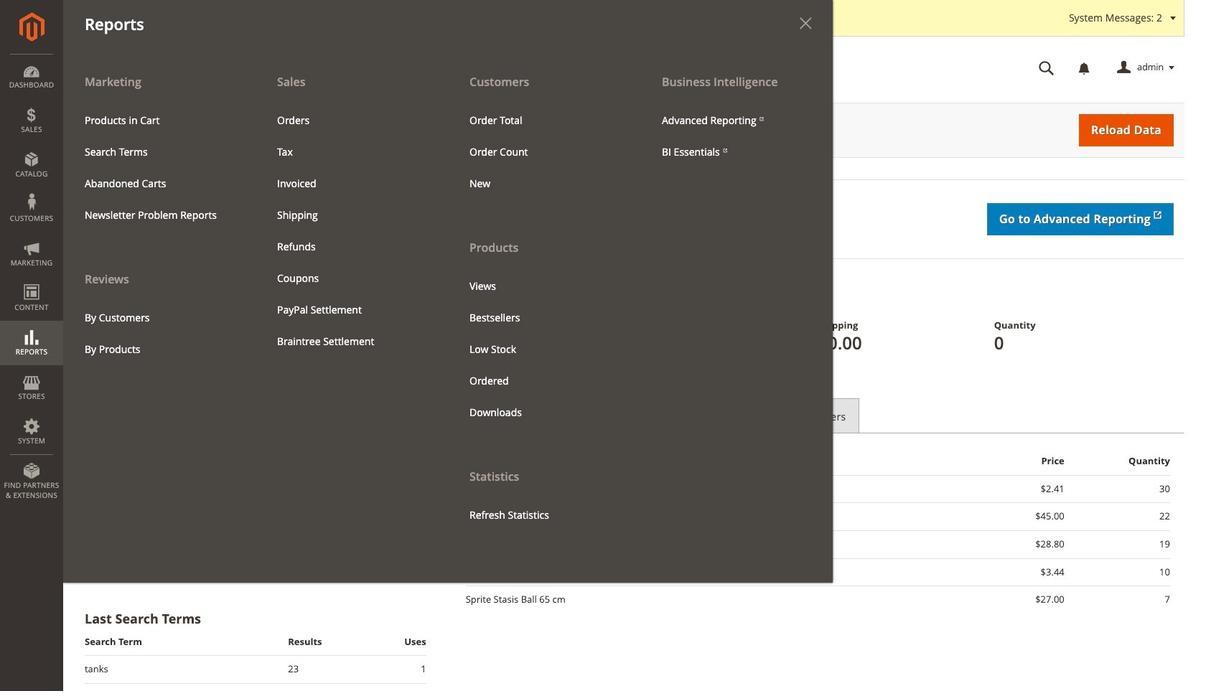 Task type: vqa. For each thing, say whether or not it's contained in the screenshot.
Magento Admin Panel icon
yes



Task type: locate. For each thing, give the bounding box(es) containing it.
magento admin panel image
[[19, 12, 44, 42]]

menu bar
[[0, 0, 833, 583]]

menu
[[63, 66, 833, 583], [63, 66, 256, 365], [448, 66, 641, 531], [74, 105, 245, 231], [267, 105, 437, 358], [459, 105, 630, 200], [652, 105, 822, 168], [459, 270, 630, 429], [74, 302, 245, 365]]



